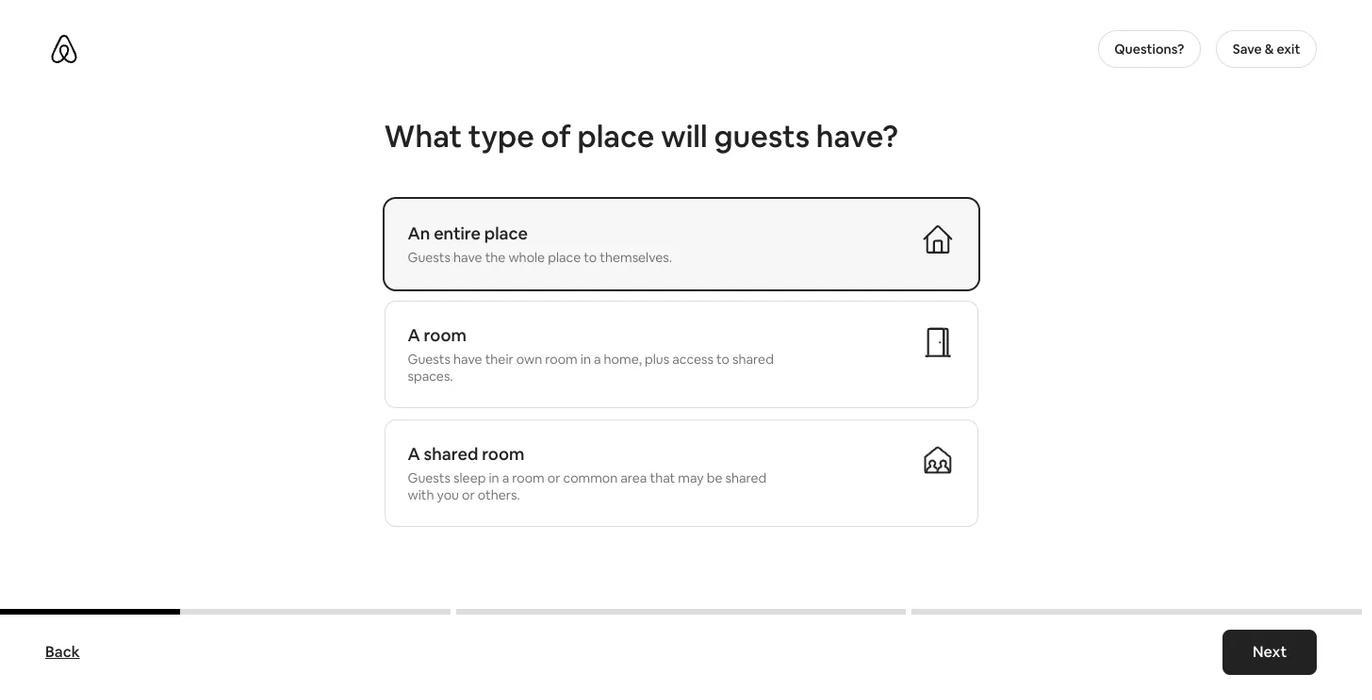 Task type: locate. For each thing, give the bounding box(es) containing it.
1 vertical spatial to
[[716, 351, 730, 368]]

0 vertical spatial a
[[408, 324, 420, 346]]

2 guests from the top
[[408, 351, 451, 368]]

0 vertical spatial shared
[[732, 351, 774, 368]]

3 guests from the top
[[408, 469, 451, 486]]

a up with
[[408, 443, 420, 465]]

guests left their
[[408, 351, 451, 368]]

1 vertical spatial a
[[408, 443, 420, 465]]

shared
[[732, 351, 774, 368], [424, 443, 478, 465], [725, 469, 767, 486]]

shared up sleep
[[424, 443, 478, 465]]

a
[[594, 351, 601, 368], [502, 469, 509, 486]]

1 vertical spatial a
[[502, 469, 509, 486]]

1 vertical spatial have
[[453, 351, 482, 368]]

have left their
[[453, 351, 482, 368]]

in right sleep
[[489, 469, 499, 486]]

what
[[384, 117, 462, 156]]

have inside a room guests have their own room in a home, plus access to shared spaces.
[[453, 351, 482, 368]]

0 horizontal spatial a
[[502, 469, 509, 486]]

option group
[[384, 199, 978, 576]]

0 horizontal spatial to
[[584, 249, 597, 266]]

the
[[485, 249, 506, 266]]

1 a from the top
[[408, 324, 420, 346]]

0 vertical spatial to
[[584, 249, 597, 266]]

guests inside a room guests have their own room in a home, plus access to shared spaces.
[[408, 351, 451, 368]]

in
[[580, 351, 591, 368], [489, 469, 499, 486]]

have
[[453, 249, 482, 266], [453, 351, 482, 368]]

to
[[584, 249, 597, 266], [716, 351, 730, 368]]

to left themselves.
[[584, 249, 597, 266]]

or
[[547, 469, 560, 486], [462, 486, 475, 503]]

room
[[424, 324, 467, 346], [545, 351, 578, 368], [482, 443, 525, 465], [512, 469, 545, 486]]

or left 'common'
[[547, 469, 560, 486]]

a inside a shared room guests sleep in a room or common area that may be shared with you or others.
[[502, 469, 509, 486]]

a inside a shared room guests sleep in a room or common area that may be shared with you or others.
[[408, 443, 420, 465]]

guests for shared
[[408, 469, 451, 486]]

0 vertical spatial in
[[580, 351, 591, 368]]

have down entire
[[453, 249, 482, 266]]

1 horizontal spatial a
[[594, 351, 601, 368]]

None button
[[384, 199, 978, 289], [384, 301, 978, 408], [384, 419, 978, 527], [384, 199, 978, 289], [384, 301, 978, 408], [384, 419, 978, 527]]

may
[[678, 469, 704, 486]]

guests down an in the left top of the page
[[408, 249, 451, 266]]

0 vertical spatial have
[[453, 249, 482, 266]]

a right sleep
[[502, 469, 509, 486]]

room up the spaces.
[[424, 324, 467, 346]]

access
[[672, 351, 714, 368]]

exit
[[1277, 41, 1300, 58]]

1 vertical spatial in
[[489, 469, 499, 486]]

place
[[577, 117, 655, 156], [484, 222, 528, 244], [548, 249, 581, 266]]

shared right be
[[725, 469, 767, 486]]

1 have from the top
[[453, 249, 482, 266]]

0 vertical spatial guests
[[408, 249, 451, 266]]

shared inside a room guests have their own room in a home, plus access to shared spaces.
[[732, 351, 774, 368]]

place up the
[[484, 222, 528, 244]]

an
[[408, 222, 430, 244]]

guests inside a shared room guests sleep in a room or common area that may be shared with you or others.
[[408, 469, 451, 486]]

1 horizontal spatial to
[[716, 351, 730, 368]]

room right own
[[545, 351, 578, 368]]

a left home,
[[594, 351, 601, 368]]

whole
[[508, 249, 545, 266]]

2 a from the top
[[408, 443, 420, 465]]

place right the 'whole'
[[548, 249, 581, 266]]

2 have from the top
[[453, 351, 482, 368]]

save & exit
[[1233, 41, 1300, 58]]

option group containing an entire place
[[384, 199, 978, 576]]

back button
[[36, 633, 89, 671]]

1 vertical spatial guests
[[408, 351, 451, 368]]

0 vertical spatial a
[[594, 351, 601, 368]]

guests left sleep
[[408, 469, 451, 486]]

0 vertical spatial place
[[577, 117, 655, 156]]

in left home,
[[580, 351, 591, 368]]

&
[[1265, 41, 1274, 58]]

be
[[707, 469, 722, 486]]

save
[[1233, 41, 1262, 58]]

or right you at the left bottom
[[462, 486, 475, 503]]

guests inside an entire place guests have the whole place to themselves.
[[408, 249, 451, 266]]

back
[[45, 642, 80, 662]]

0 horizontal spatial in
[[489, 469, 499, 486]]

others.
[[478, 486, 520, 503]]

2 vertical spatial guests
[[408, 469, 451, 486]]

2 vertical spatial place
[[548, 249, 581, 266]]

0 horizontal spatial or
[[462, 486, 475, 503]]

room right sleep
[[512, 469, 545, 486]]

2 vertical spatial shared
[[725, 469, 767, 486]]

place right 'of'
[[577, 117, 655, 156]]

a inside a room guests have their own room in a home, plus access to shared spaces.
[[408, 324, 420, 346]]

1 horizontal spatial in
[[580, 351, 591, 368]]

to right "access"
[[716, 351, 730, 368]]

a
[[408, 324, 420, 346], [408, 443, 420, 465]]

sleep
[[453, 469, 486, 486]]

1 guests from the top
[[408, 249, 451, 266]]

guests
[[408, 249, 451, 266], [408, 351, 451, 368], [408, 469, 451, 486]]

a up the spaces.
[[408, 324, 420, 346]]

that
[[650, 469, 675, 486]]

shared right "access"
[[732, 351, 774, 368]]



Task type: vqa. For each thing, say whether or not it's contained in the screenshot.
listing
no



Task type: describe. For each thing, give the bounding box(es) containing it.
you
[[437, 486, 459, 503]]

have inside an entire place guests have the whole place to themselves.
[[453, 249, 482, 266]]

a for a room
[[408, 324, 420, 346]]

spaces.
[[408, 368, 453, 385]]

their
[[485, 351, 513, 368]]

plus
[[645, 351, 669, 368]]

room up others.
[[482, 443, 525, 465]]

in inside a room guests have their own room in a home, plus access to shared spaces.
[[580, 351, 591, 368]]

to inside a room guests have their own room in a home, plus access to shared spaces.
[[716, 351, 730, 368]]

questions?
[[1114, 41, 1184, 58]]

of
[[541, 117, 571, 156]]

guests
[[714, 117, 810, 156]]

to inside an entire place guests have the whole place to themselves.
[[584, 249, 597, 266]]

a shared room guests sleep in a room or common area that may be shared with you or others.
[[408, 443, 767, 503]]

type
[[468, 117, 534, 156]]

what type of place will guests have?
[[384, 117, 898, 156]]

guests for entire
[[408, 249, 451, 266]]

a inside a room guests have their own room in a home, plus access to shared spaces.
[[594, 351, 601, 368]]

with
[[408, 486, 434, 503]]

1 vertical spatial shared
[[424, 443, 478, 465]]

an entire place guests have the whole place to themselves.
[[408, 222, 672, 266]]

next button
[[1222, 630, 1317, 675]]

will
[[661, 117, 708, 156]]

home,
[[604, 351, 642, 368]]

a room guests have their own room in a home, plus access to shared spaces.
[[408, 324, 774, 385]]

entire
[[434, 222, 481, 244]]

a for a shared room
[[408, 443, 420, 465]]

save & exit button
[[1216, 30, 1317, 68]]

own
[[516, 351, 542, 368]]

questions? button
[[1098, 30, 1201, 68]]

next
[[1253, 642, 1287, 662]]

area
[[621, 469, 647, 486]]

common
[[563, 469, 618, 486]]

themselves.
[[600, 249, 672, 266]]

in inside a shared room guests sleep in a room or common area that may be shared with you or others.
[[489, 469, 499, 486]]

1 horizontal spatial or
[[547, 469, 560, 486]]

have?
[[816, 117, 898, 156]]

1 vertical spatial place
[[484, 222, 528, 244]]



